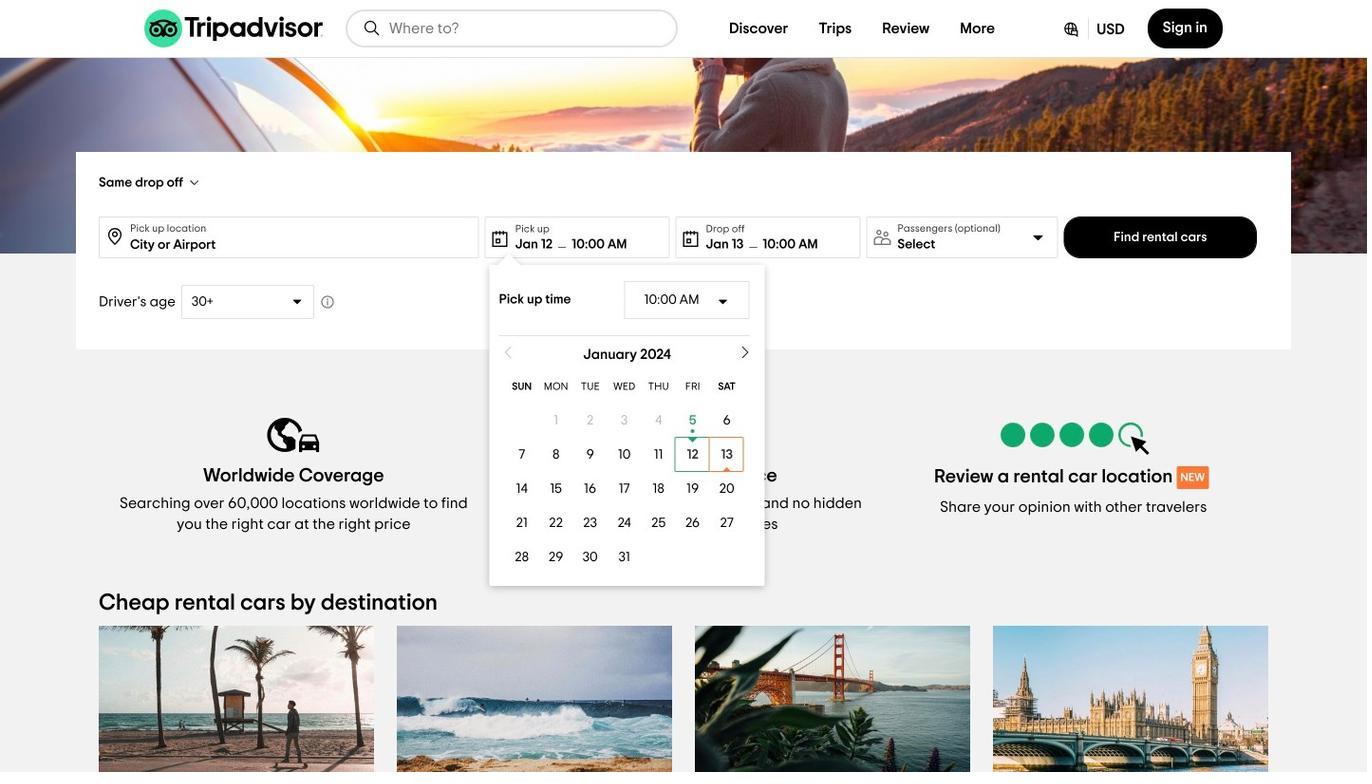 Task type: locate. For each thing, give the bounding box(es) containing it.
tue jan 30 2024 cell
[[573, 540, 608, 575]]

row
[[505, 369, 744, 404], [505, 404, 744, 438], [505, 438, 744, 472], [505, 472, 744, 506], [505, 506, 744, 540], [505, 540, 744, 575]]

Search search field
[[389, 20, 661, 37]]

fri jan 12 2024 cell
[[676, 438, 710, 472]]

4 row from the top
[[505, 472, 744, 506]]

fri jan 26 2024 cell
[[676, 506, 710, 540]]

mon jan 15 2024 cell
[[539, 472, 573, 506]]

tripadvisor image
[[144, 10, 323, 47]]

sun jan 28 2024 cell
[[505, 540, 539, 575]]

1 row from the top
[[505, 369, 744, 404]]

mon jan 01 2024 cell
[[539, 404, 573, 438]]

2 row from the top
[[505, 404, 744, 438]]

sun jan 21 2024 cell
[[505, 506, 539, 540]]

search image
[[363, 19, 382, 38]]

3 row from the top
[[505, 438, 744, 472]]

None search field
[[348, 11, 676, 46]]

wed jan 10 2024 cell
[[608, 438, 642, 472]]

5 row from the top
[[505, 506, 744, 540]]

tue jan 09 2024 cell
[[573, 438, 608, 472]]

row group
[[505, 404, 750, 575]]

thu jan 25 2024 cell
[[642, 506, 676, 540]]

fri jan 05 2024 cell
[[676, 404, 710, 438]]

thu jan 11 2024 cell
[[642, 438, 676, 472]]

mon jan 08 2024 cell
[[539, 438, 573, 472]]

sun jan 07 2024 cell
[[505, 438, 539, 472]]

City or Airport text field
[[130, 218, 471, 255]]

grid
[[490, 348, 765, 575]]

sat jan 13 2024 cell
[[710, 438, 744, 472]]

wed jan 24 2024 cell
[[608, 506, 642, 540]]



Task type: vqa. For each thing, say whether or not it's contained in the screenshot.
Sun Jan 28 2024 Cell
yes



Task type: describe. For each thing, give the bounding box(es) containing it.
sat jan 06 2024 cell
[[710, 404, 744, 438]]

tue jan 02 2024 cell
[[573, 404, 608, 438]]

thu jan 18 2024 cell
[[642, 472, 676, 506]]

wed jan 31 2024 cell
[[608, 540, 642, 575]]

wed jan 17 2024 cell
[[608, 472, 642, 506]]

tue jan 23 2024 cell
[[573, 506, 608, 540]]

sat jan 20 2024 cell
[[710, 472, 744, 506]]

sat jan 27 2024 cell
[[710, 506, 744, 540]]

fri jan 19 2024 cell
[[676, 472, 710, 506]]

mon jan 29 2024 cell
[[539, 540, 573, 575]]

thu jan 04 2024 cell
[[642, 404, 676, 438]]

sun jan 14 2024 cell
[[505, 472, 539, 506]]

tue jan 16 2024 cell
[[573, 472, 608, 506]]

wed jan 03 2024 cell
[[608, 404, 642, 438]]

6 row from the top
[[505, 540, 744, 575]]

mon jan 22 2024 cell
[[539, 506, 573, 540]]



